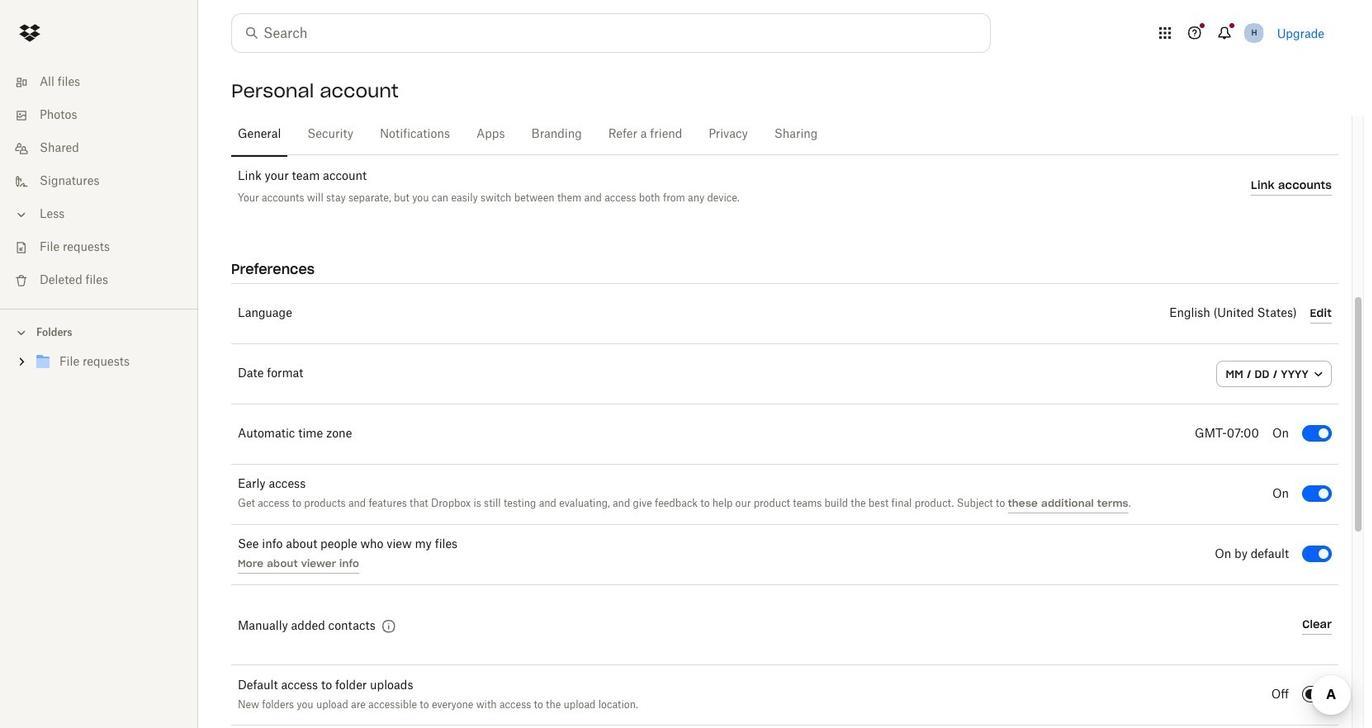 Task type: locate. For each thing, give the bounding box(es) containing it.
less image
[[13, 207, 30, 223]]

tab list
[[231, 115, 1339, 155]]

list
[[0, 56, 198, 309]]



Task type: vqa. For each thing, say whether or not it's contained in the screenshot.
_ corresponding to _ Getting …opbox Paper PAPER • Dropbox
no



Task type: describe. For each thing, give the bounding box(es) containing it.
dropbox image
[[13, 17, 46, 50]]

Search text field
[[264, 23, 957, 43]]



